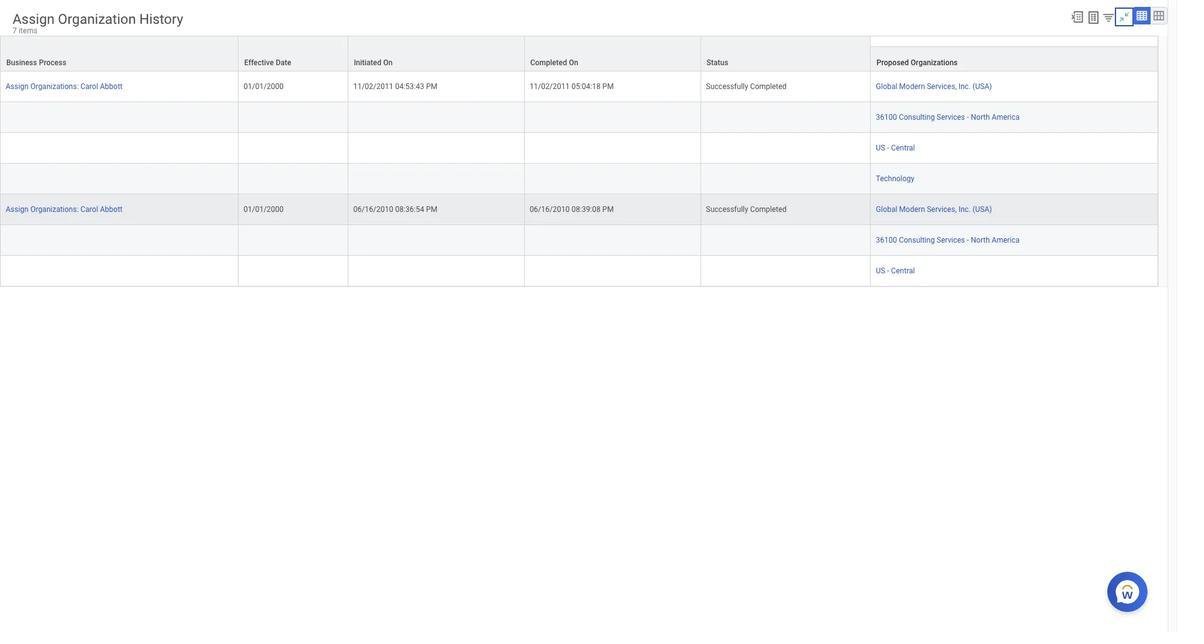 Task type: describe. For each thing, give the bounding box(es) containing it.
06/16/2010 08:39:08 pm
[[530, 205, 614, 214]]

status
[[707, 58, 729, 67]]

11/02/2011 for 11/02/2011 05:04:18 pm
[[530, 82, 570, 91]]

expand table image
[[1153, 9, 1165, 22]]

successfully completed for 11/02/2011 05:04:18 pm
[[706, 82, 787, 91]]

2 central from the top
[[891, 267, 915, 276]]

36100 consulting services - north america link for 1st the 36100 consulting services - north america row from the bottom
[[876, 236, 1020, 245]]

technology row
[[0, 164, 1159, 195]]

global modern services, inc. (usa) for 06/16/2010 08:39:08 pm
[[876, 205, 992, 214]]

assign organizations: carol abbott link for 11/02/2011
[[6, 82, 123, 91]]

1 central from the top
[[891, 144, 915, 153]]

organizations
[[911, 58, 958, 67]]

completed inside completed on popup button
[[530, 58, 567, 67]]

1 36100 consulting services - north america row from the top
[[0, 102, 1159, 133]]

2 us - central row from the top
[[0, 256, 1159, 287]]

2 36100 consulting services - north america row from the top
[[0, 226, 1159, 256]]

3 row from the top
[[0, 195, 1159, 226]]

services, for 06/16/2010 08:39:08 pm
[[927, 205, 957, 214]]

pm for 11/02/2011 05:04:18 pm
[[603, 82, 614, 91]]

services, for 11/02/2011 05:04:18 pm
[[927, 82, 957, 91]]

inc. for 11/02/2011 05:04:18 pm
[[959, 82, 971, 91]]

export to worksheets image
[[1086, 10, 1101, 25]]

items
[[19, 26, 37, 35]]

us for second us - central link from the bottom of the page
[[876, 144, 886, 153]]

north for 36100 consulting services - north america link for 1st the 36100 consulting services - north america row from the bottom
[[971, 236, 990, 245]]

modern for 11/02/2011 05:04:18 pm
[[899, 82, 925, 91]]

us for second us - central link from the top of the page
[[876, 267, 886, 276]]

completed on button
[[525, 37, 701, 71]]

pm for 06/16/2010 08:36:54 pm
[[426, 205, 437, 214]]

7
[[13, 26, 17, 35]]

pm for 11/02/2011 04:53:43 pm
[[426, 82, 437, 91]]

effective date
[[244, 58, 291, 67]]

global modern services, inc. (usa) link for 11/02/2011 05:04:18 pm
[[876, 82, 992, 91]]

effective
[[244, 58, 274, 67]]

1 consulting from the top
[[899, 113, 935, 122]]

06/16/2010 for 06/16/2010 08:36:54 pm
[[353, 205, 393, 214]]

01/01/2000 for 11/02/2011
[[244, 82, 284, 91]]

history
[[139, 11, 183, 27]]

abbott for 06/16/2010 08:36:54 pm
[[100, 205, 123, 214]]

1 services from the top
[[937, 113, 965, 122]]

2 us - central link from the top
[[876, 267, 915, 276]]

assign organizations: carol abbott for 06/16/2010
[[6, 205, 123, 214]]

proposed
[[877, 58, 909, 67]]

successfully for 11/02/2011 05:04:18 pm
[[706, 82, 748, 91]]

11/02/2011 04:53:43 pm
[[353, 82, 437, 91]]

04:53:43
[[395, 82, 424, 91]]

completed for 06/16/2010 08:39:08 pm
[[750, 205, 787, 214]]

date
[[276, 58, 291, 67]]

06/16/2010 for 06/16/2010 08:39:08 pm
[[530, 205, 570, 214]]

technology
[[876, 175, 915, 183]]

pm for 06/16/2010 08:39:08 pm
[[603, 205, 614, 214]]

global for 06/16/2010 08:39:08 pm
[[876, 205, 898, 214]]

2 consulting from the top
[[899, 236, 935, 245]]

initiated
[[354, 58, 381, 67]]

08:36:54
[[395, 205, 424, 214]]

completed on
[[530, 58, 578, 67]]

(usa) for 06/16/2010 08:39:08 pm
[[973, 205, 992, 214]]

2 services from the top
[[937, 236, 965, 245]]

36100 consulting services - north america link for first the 36100 consulting services - north america row from the top
[[876, 113, 1020, 122]]

proposed organizations
[[877, 58, 958, 67]]

(usa) for 11/02/2011 05:04:18 pm
[[973, 82, 992, 91]]

2 row from the top
[[0, 72, 1159, 102]]

north for 36100 consulting services - north america link for first the 36100 consulting services - north america row from the top
[[971, 113, 990, 122]]



Task type: vqa. For each thing, say whether or not it's contained in the screenshot.
footer
no



Task type: locate. For each thing, give the bounding box(es) containing it.
36100
[[876, 113, 897, 122], [876, 236, 897, 245]]

global modern services, inc. (usa) link
[[876, 82, 992, 91], [876, 205, 992, 214]]

0 horizontal spatial 06/16/2010
[[353, 205, 393, 214]]

06/16/2010
[[353, 205, 393, 214], [530, 205, 570, 214]]

successfully for 06/16/2010 08:39:08 pm
[[706, 205, 748, 214]]

0 vertical spatial assign organizations: carol abbott link
[[6, 82, 123, 91]]

successfully completed for 06/16/2010 08:39:08 pm
[[706, 205, 787, 214]]

2 assign organizations: carol abbott from the top
[[6, 205, 123, 214]]

06/16/2010 left "08:39:08"
[[530, 205, 570, 214]]

assign organization history 7 items
[[13, 11, 183, 35]]

assign inside assign organization history 7 items
[[13, 11, 55, 27]]

0 vertical spatial america
[[992, 113, 1020, 122]]

carol for 06/16/2010
[[81, 205, 98, 214]]

1 vertical spatial services
[[937, 236, 965, 245]]

1 11/02/2011 from the left
[[353, 82, 393, 91]]

1 vertical spatial successfully
[[706, 205, 748, 214]]

2 assign organizations: carol abbott link from the top
[[6, 205, 123, 214]]

successfully
[[706, 82, 748, 91], [706, 205, 748, 214]]

process
[[39, 58, 66, 67]]

assign organizations: carol abbott link for 06/16/2010
[[6, 205, 123, 214]]

services
[[937, 113, 965, 122], [937, 236, 965, 245]]

row containing business process
[[0, 36, 1159, 72]]

05:04:18
[[572, 82, 601, 91]]

36100 down technology link
[[876, 236, 897, 245]]

assign organizations: carol abbott link
[[6, 82, 123, 91], [6, 205, 123, 214]]

0 vertical spatial modern
[[899, 82, 925, 91]]

0 vertical spatial inc.
[[959, 82, 971, 91]]

36100 down proposed
[[876, 113, 897, 122]]

1 horizontal spatial 06/16/2010
[[530, 205, 570, 214]]

1 vertical spatial abbott
[[100, 205, 123, 214]]

0 vertical spatial abbott
[[100, 82, 123, 91]]

workday assistant region
[[1108, 568, 1153, 613]]

initiated on button
[[348, 37, 524, 71]]

06/16/2010 left 08:36:54 in the left of the page
[[353, 205, 393, 214]]

inc. for 06/16/2010 08:39:08 pm
[[959, 205, 971, 214]]

global down technology link
[[876, 205, 898, 214]]

assign
[[13, 11, 55, 27], [6, 82, 29, 91], [6, 205, 29, 214]]

abbott for 11/02/2011 04:53:43 pm
[[100, 82, 123, 91]]

completed for 11/02/2011 05:04:18 pm
[[750, 82, 787, 91]]

1 us from the top
[[876, 144, 886, 153]]

0 vertical spatial consulting
[[899, 113, 935, 122]]

1 us - central row from the top
[[0, 133, 1159, 164]]

08:39:08
[[572, 205, 601, 214]]

1 vertical spatial global modern services, inc. (usa) link
[[876, 205, 992, 214]]

1 successfully completed from the top
[[706, 82, 787, 91]]

0 vertical spatial successfully completed
[[706, 82, 787, 91]]

1 organizations: from the top
[[30, 82, 79, 91]]

0 vertical spatial us
[[876, 144, 886, 153]]

1 vertical spatial us - central row
[[0, 256, 1159, 287]]

pm right 08:36:54 in the left of the page
[[426, 205, 437, 214]]

us - central row up "08:39:08"
[[0, 133, 1159, 164]]

organizations:
[[30, 82, 79, 91], [30, 205, 79, 214]]

1 vertical spatial 36100 consulting services - north america row
[[0, 226, 1159, 256]]

1 vertical spatial america
[[992, 236, 1020, 245]]

1 america from the top
[[992, 113, 1020, 122]]

36100 consulting services - north america
[[876, 113, 1020, 122], [876, 236, 1020, 245]]

0 vertical spatial successfully
[[706, 82, 748, 91]]

1 on from the left
[[383, 58, 393, 67]]

shrink image
[[1118, 10, 1132, 24]]

0 vertical spatial north
[[971, 113, 990, 122]]

us - central row down "08:39:08"
[[0, 256, 1159, 287]]

2 global from the top
[[876, 205, 898, 214]]

2 north from the top
[[971, 236, 990, 245]]

us - central link
[[876, 144, 915, 153], [876, 267, 915, 276]]

assign for 06/16/2010 08:36:54 pm
[[6, 205, 29, 214]]

0 vertical spatial assign organizations: carol abbott
[[6, 82, 123, 91]]

effective date button
[[239, 37, 348, 71]]

us - central row
[[0, 133, 1159, 164], [0, 256, 1159, 287]]

1 vertical spatial services,
[[927, 205, 957, 214]]

1 vertical spatial (usa)
[[973, 205, 992, 214]]

2 global modern services, inc. (usa) link from the top
[[876, 205, 992, 214]]

1 36100 consulting services - north america from the top
[[876, 113, 1020, 122]]

assign organizations: carol abbott for 11/02/2011
[[6, 82, 123, 91]]

1 (usa) from the top
[[973, 82, 992, 91]]

business
[[6, 58, 37, 67]]

1 vertical spatial global modern services, inc. (usa)
[[876, 205, 992, 214]]

proposed organizations row
[[0, 47, 1159, 72]]

0 vertical spatial completed
[[530, 58, 567, 67]]

1 vertical spatial assign
[[6, 82, 29, 91]]

0 vertical spatial (usa)
[[973, 82, 992, 91]]

0 vertical spatial carol
[[81, 82, 98, 91]]

1 vertical spatial 36100
[[876, 236, 897, 245]]

0 horizontal spatial 11/02/2011
[[353, 82, 393, 91]]

11/02/2011 05:04:18 pm
[[530, 82, 614, 91]]

1 vertical spatial north
[[971, 236, 990, 245]]

0 vertical spatial services
[[937, 113, 965, 122]]

0 vertical spatial us - central row
[[0, 133, 1159, 164]]

north
[[971, 113, 990, 122], [971, 236, 990, 245]]

global for 11/02/2011 05:04:18 pm
[[876, 82, 898, 91]]

1 global modern services, inc. (usa) link from the top
[[876, 82, 992, 91]]

2 global modern services, inc. (usa) from the top
[[876, 205, 992, 214]]

1 vertical spatial successfully completed
[[706, 205, 787, 214]]

1 vertical spatial modern
[[899, 205, 925, 214]]

toolbar
[[1065, 7, 1168, 26]]

modern
[[899, 82, 925, 91], [899, 205, 925, 214]]

row
[[0, 36, 1159, 72], [0, 72, 1159, 102], [0, 195, 1159, 226]]

0 vertical spatial global
[[876, 82, 898, 91]]

pm right 05:04:18 at the top of page
[[603, 82, 614, 91]]

table image
[[1136, 9, 1148, 22]]

1 modern from the top
[[899, 82, 925, 91]]

global modern services, inc. (usa) down technology link
[[876, 205, 992, 214]]

1 assign organizations: carol abbott from the top
[[6, 82, 123, 91]]

pm
[[426, 82, 437, 91], [603, 82, 614, 91], [426, 205, 437, 214], [603, 205, 614, 214]]

2 11/02/2011 from the left
[[530, 82, 570, 91]]

select to filter grid data image
[[1102, 10, 1116, 24]]

export to excel image
[[1071, 10, 1084, 24]]

1 36100 from the top
[[876, 113, 897, 122]]

status button
[[701, 37, 870, 71]]

consulting
[[899, 113, 935, 122], [899, 236, 935, 245]]

1 global from the top
[[876, 82, 898, 91]]

2 06/16/2010 from the left
[[530, 205, 570, 214]]

1 vertical spatial completed
[[750, 82, 787, 91]]

1 horizontal spatial on
[[569, 58, 578, 67]]

1 us - central from the top
[[876, 144, 915, 153]]

2 inc. from the top
[[959, 205, 971, 214]]

2 vertical spatial assign
[[6, 205, 29, 214]]

1 carol from the top
[[81, 82, 98, 91]]

organizations: for 11/02/2011 04:53:43 pm
[[30, 82, 79, 91]]

36100 consulting services - north america row down 05:04:18 at the top of page
[[0, 102, 1159, 133]]

1 row from the top
[[0, 36, 1159, 72]]

1 successfully from the top
[[706, 82, 748, 91]]

2 36100 consulting services - north america link from the top
[[876, 236, 1020, 245]]

business process
[[6, 58, 66, 67]]

assign organizations: carol abbott
[[6, 82, 123, 91], [6, 205, 123, 214]]

1 vertical spatial organizations:
[[30, 205, 79, 214]]

2 us from the top
[[876, 267, 886, 276]]

1 vertical spatial 36100 consulting services - north america
[[876, 236, 1020, 245]]

0 vertical spatial 01/01/2000
[[244, 82, 284, 91]]

central
[[891, 144, 915, 153], [891, 267, 915, 276]]

0 vertical spatial 36100
[[876, 113, 897, 122]]

2 organizations: from the top
[[30, 205, 79, 214]]

america
[[992, 113, 1020, 122], [992, 236, 1020, 245]]

1 assign organizations: carol abbott link from the top
[[6, 82, 123, 91]]

abbott
[[100, 82, 123, 91], [100, 205, 123, 214]]

2 on from the left
[[569, 58, 578, 67]]

1 inc. from the top
[[959, 82, 971, 91]]

1 36100 consulting services - north america link from the top
[[876, 113, 1020, 122]]

01/01/2000
[[244, 82, 284, 91], [244, 205, 284, 214]]

1 horizontal spatial 11/02/2011
[[530, 82, 570, 91]]

36100 consulting services - north america row down "08:39:08"
[[0, 226, 1159, 256]]

1 us - central link from the top
[[876, 144, 915, 153]]

on for completed on
[[569, 58, 578, 67]]

2 36100 consulting services - north america from the top
[[876, 236, 1020, 245]]

2 abbott from the top
[[100, 205, 123, 214]]

global modern services, inc. (usa)
[[876, 82, 992, 91], [876, 205, 992, 214]]

us - central
[[876, 144, 915, 153], [876, 267, 915, 276]]

1 vertical spatial assign organizations: carol abbott
[[6, 205, 123, 214]]

services,
[[927, 82, 957, 91], [927, 205, 957, 214]]

2 successfully completed from the top
[[706, 205, 787, 214]]

11/02/2011 down completed on
[[530, 82, 570, 91]]

assign for 11/02/2011 04:53:43 pm
[[6, 82, 29, 91]]

carol for 11/02/2011
[[81, 82, 98, 91]]

0 vertical spatial 36100 consulting services - north america row
[[0, 102, 1159, 133]]

2 (usa) from the top
[[973, 205, 992, 214]]

2 services, from the top
[[927, 205, 957, 214]]

1 vertical spatial consulting
[[899, 236, 935, 245]]

organization
[[58, 11, 136, 27]]

1 global modern services, inc. (usa) from the top
[[876, 82, 992, 91]]

1 vertical spatial 36100 consulting services - north america link
[[876, 236, 1020, 245]]

0 vertical spatial global modern services, inc. (usa)
[[876, 82, 992, 91]]

global down proposed
[[876, 82, 898, 91]]

1 vertical spatial global
[[876, 205, 898, 214]]

1 services, from the top
[[927, 82, 957, 91]]

0 vertical spatial 36100 consulting services - north america
[[876, 113, 1020, 122]]

organizations: for 06/16/2010 08:36:54 pm
[[30, 205, 79, 214]]

completed
[[530, 58, 567, 67], [750, 82, 787, 91], [750, 205, 787, 214]]

0 vertical spatial us - central link
[[876, 144, 915, 153]]

0 vertical spatial assign
[[13, 11, 55, 27]]

0 vertical spatial services,
[[927, 82, 957, 91]]

global modern services, inc. (usa) for 11/02/2011 05:04:18 pm
[[876, 82, 992, 91]]

pm right 04:53:43 in the left top of the page
[[426, 82, 437, 91]]

1 vertical spatial central
[[891, 267, 915, 276]]

0 vertical spatial us - central
[[876, 144, 915, 153]]

on
[[383, 58, 393, 67], [569, 58, 578, 67]]

global
[[876, 82, 898, 91], [876, 205, 898, 214]]

1 north from the top
[[971, 113, 990, 122]]

pm right "08:39:08"
[[603, 205, 614, 214]]

(usa)
[[973, 82, 992, 91], [973, 205, 992, 214]]

1 vertical spatial assign organizations: carol abbott link
[[6, 205, 123, 214]]

proposed organizations button
[[871, 47, 1158, 71]]

cell
[[0, 102, 239, 133], [239, 102, 348, 133], [348, 102, 525, 133], [525, 102, 701, 133], [701, 102, 871, 133], [0, 133, 239, 164], [239, 133, 348, 164], [348, 133, 525, 164], [525, 133, 701, 164], [701, 133, 871, 164], [0, 164, 239, 195], [239, 164, 348, 195], [348, 164, 525, 195], [525, 164, 701, 195], [701, 164, 871, 195], [0, 226, 239, 256], [239, 226, 348, 256], [348, 226, 525, 256], [525, 226, 701, 256], [701, 226, 871, 256], [0, 256, 239, 287], [239, 256, 348, 287], [348, 256, 525, 287], [525, 256, 701, 287], [701, 256, 871, 287]]

1 vertical spatial us
[[876, 267, 886, 276]]

11/02/2011 down initiated on
[[353, 82, 393, 91]]

0 horizontal spatial on
[[383, 58, 393, 67]]

01/01/2000 for 06/16/2010
[[244, 205, 284, 214]]

us
[[876, 144, 886, 153], [876, 267, 886, 276]]

36100 consulting services - north america row
[[0, 102, 1159, 133], [0, 226, 1159, 256]]

2 successfully from the top
[[706, 205, 748, 214]]

global modern services, inc. (usa) link down organizations
[[876, 82, 992, 91]]

1 abbott from the top
[[100, 82, 123, 91]]

initiated on
[[354, 58, 393, 67]]

0 vertical spatial central
[[891, 144, 915, 153]]

0 vertical spatial organizations:
[[30, 82, 79, 91]]

2 america from the top
[[992, 236, 1020, 245]]

1 01/01/2000 from the top
[[244, 82, 284, 91]]

modern for 06/16/2010 08:39:08 pm
[[899, 205, 925, 214]]

successfully completed
[[706, 82, 787, 91], [706, 205, 787, 214]]

2 us - central from the top
[[876, 267, 915, 276]]

1 vertical spatial us - central
[[876, 267, 915, 276]]

modern down the proposed organizations
[[899, 82, 925, 91]]

modern down technology link
[[899, 205, 925, 214]]

on up 11/02/2011 05:04:18 pm
[[569, 58, 578, 67]]

11/02/2011 for 11/02/2011 04:53:43 pm
[[353, 82, 393, 91]]

1 vertical spatial us - central link
[[876, 267, 915, 276]]

2 01/01/2000 from the top
[[244, 205, 284, 214]]

business process button
[[1, 37, 238, 71]]

11/02/2011
[[353, 82, 393, 91], [530, 82, 570, 91]]

2 modern from the top
[[899, 205, 925, 214]]

technology link
[[876, 175, 915, 183]]

1 06/16/2010 from the left
[[353, 205, 393, 214]]

2 carol from the top
[[81, 205, 98, 214]]

36100 consulting services - north america link
[[876, 113, 1020, 122], [876, 236, 1020, 245]]

1 vertical spatial carol
[[81, 205, 98, 214]]

2 vertical spatial completed
[[750, 205, 787, 214]]

on right initiated on the top left of page
[[383, 58, 393, 67]]

inc.
[[959, 82, 971, 91], [959, 205, 971, 214]]

-
[[967, 113, 969, 122], [887, 144, 889, 153], [967, 236, 969, 245], [887, 267, 889, 276]]

global modern services, inc. (usa) link for 06/16/2010 08:39:08 pm
[[876, 205, 992, 214]]

0 vertical spatial global modern services, inc. (usa) link
[[876, 82, 992, 91]]

global modern services, inc. (usa) link down technology link
[[876, 205, 992, 214]]

1 vertical spatial 01/01/2000
[[244, 205, 284, 214]]

global modern services, inc. (usa) down organizations
[[876, 82, 992, 91]]

2 36100 from the top
[[876, 236, 897, 245]]

carol
[[81, 82, 98, 91], [81, 205, 98, 214]]

on for initiated on
[[383, 58, 393, 67]]

1 vertical spatial inc.
[[959, 205, 971, 214]]

06/16/2010 08:36:54 pm
[[353, 205, 437, 214]]

0 vertical spatial 36100 consulting services - north america link
[[876, 113, 1020, 122]]



